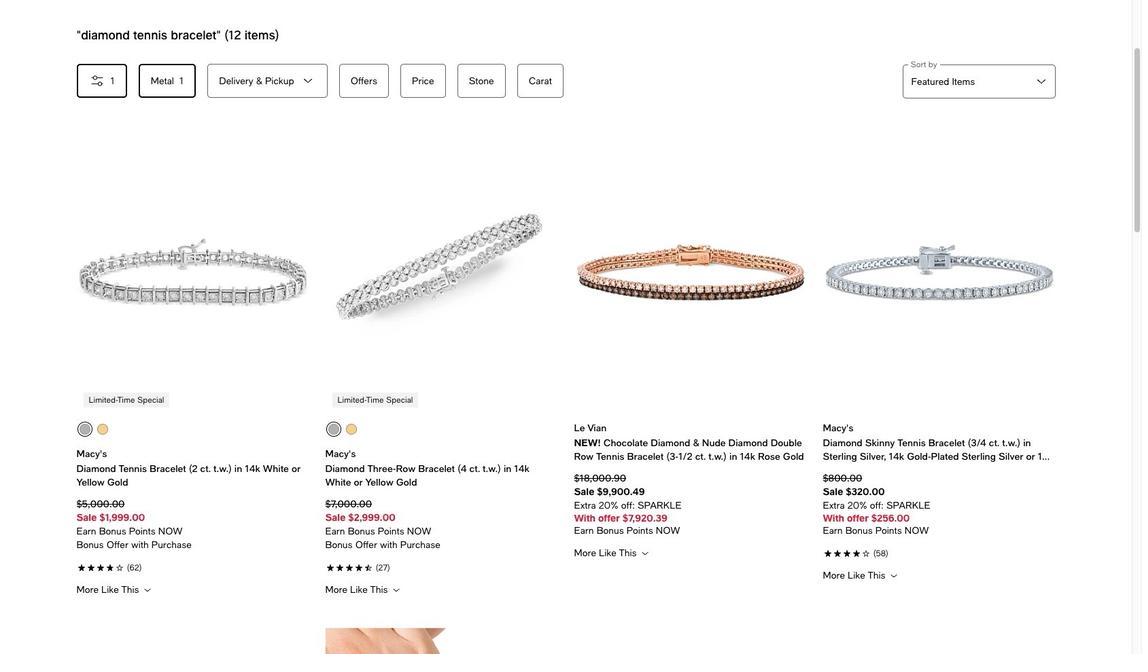 Task type: describe. For each thing, give the bounding box(es) containing it.
color swatch yellow gold element for 4.5185 out of 5 rating with 27 reviews image
[[346, 424, 357, 435]]

diamond skinny tennis bracelet (3/4 ct. t.w.) in sterling silver, 14k gold-plated sterling silver or 14k rose gold-plated sterling silver group
[[823, 130, 1055, 582]]

extra 20% off: sparkle. extra 20% off qualifying items, code: sparkle. image for chocolate diamond & nude diamond double row tennis bracelet (3-1/2 ct. t.w.) in 14k rose gold "group"
[[574, 499, 807, 513]]

chocolate diamond & nude diamond double row tennis bracelet (3-1/2 ct. t.w.) in 14k rose gold group
[[574, 130, 807, 560]]

bonus offer with purchase. $39.99 diamond earrings with a macy's purchase. image for 4.5185 out of 5 rating with 27 reviews image
[[325, 539, 558, 552]]

extra 20% off: sparkle. extra 20% off qualifying items, code: sparkle. image for diamond skinny tennis bracelet (3/4 ct. t.w.) in sterling silver, 14k gold-plated sterling silver or 14k rose gold-plated sterling silver group at the right
[[823, 499, 1055, 513]]

diamond three-row bracelet (4 ct. t.w.) in 14k white or yellow gold group
[[325, 130, 558, 596]]

color swatch yellow gold element for 3.7419 out of 5 rating with 62 reviews image at the bottom left
[[97, 424, 108, 435]]



Task type: locate. For each thing, give the bounding box(es) containing it.
1 color swatch white gold element from the left
[[80, 424, 90, 435]]

color swatch white gold element
[[80, 424, 90, 435], [328, 424, 339, 435]]

4.5185 out of 5 rating with 27 reviews image
[[325, 560, 558, 574]]

earn bonus points now. checkout as a star rewards member to earn. image
[[574, 524, 807, 538], [823, 524, 1055, 538], [76, 525, 309, 539], [325, 525, 558, 539]]

1 horizontal spatial color swatch white gold element
[[328, 424, 339, 435]]

2 bonus offer with purchase. $39.99 diamond earrings with a macy's purchase. image from the left
[[325, 539, 558, 552]]

status
[[76, 27, 279, 42]]

color swatch white gold element inside diamond three-row bracelet (4 ct. t.w.) in 14k white or yellow gold group
[[328, 424, 339, 435]]

0 horizontal spatial extra 20% off: sparkle. extra 20% off qualifying items, code: sparkle. image
[[574, 499, 807, 513]]

bonus offer with purchase. $39.99 diamond earrings with a macy's purchase. image up 4.5185 out of 5 rating with 27 reviews image
[[325, 539, 558, 552]]

color swatch white gold element inside diamond tennis bracelet (2 ct. t.w.) in 14k white or yellow gold group
[[80, 424, 90, 435]]

4.1552 out of 5 rating with 58 reviews image
[[823, 546, 1055, 560]]

1 bonus offer with purchase. $39.99 diamond earrings with a macy's purchase. image from the left
[[76, 539, 309, 552]]

color swatch yellow gold element
[[97, 424, 108, 435], [346, 424, 357, 435]]

1 horizontal spatial extra 20% off: sparkle. extra 20% off qualifying items, code: sparkle. image
[[823, 499, 1055, 513]]

3.7419 out of 5 rating with 62 reviews image
[[76, 560, 309, 574]]

2 extra 20% off: sparkle. extra 20% off qualifying items, code: sparkle. image from the left
[[823, 499, 1055, 513]]

0 horizontal spatial color swatch yellow gold element
[[97, 424, 108, 435]]

bonus offer with purchase. $39.99 diamond earrings with a macy's purchase. image up 3.7419 out of 5 rating with 62 reviews image at the bottom left
[[76, 539, 309, 552]]

1 color swatch yellow gold element from the left
[[97, 424, 108, 435]]

color swatch white gold element for 3.7419 out of 5 rating with 62 reviews image at the bottom left color swatch yellow gold element
[[80, 424, 90, 435]]

1 horizontal spatial bonus offer with purchase. $39.99 diamond earrings with a macy's purchase. image
[[325, 539, 558, 552]]

bonus offer with purchase. $39.99 diamond earrings with a macy's purchase. image
[[76, 539, 309, 552], [325, 539, 558, 552]]

bonus offer with purchase. $39.99 diamond earrings with a macy's purchase. image for 3.7419 out of 5 rating with 62 reviews image at the bottom left
[[76, 539, 309, 552]]

2 color swatch yellow gold element from the left
[[346, 424, 357, 435]]

1 extra 20% off: sparkle. extra 20% off qualifying items, code: sparkle. image from the left
[[574, 499, 807, 513]]

diamond tennis bracelet (2 ct. t.w.) in 14k white or yellow gold group
[[76, 130, 309, 596]]

0 horizontal spatial bonus offer with purchase. $39.99 diamond earrings with a macy's purchase. image
[[76, 539, 309, 552]]

2 color swatch white gold element from the left
[[328, 424, 339, 435]]

0 horizontal spatial color swatch white gold element
[[80, 424, 90, 435]]

color swatch white gold element for color swatch yellow gold element associated with 4.5185 out of 5 rating with 27 reviews image
[[328, 424, 339, 435]]

extra 20% off: sparkle. extra 20% off qualifying items, code: sparkle. image
[[574, 499, 807, 513], [823, 499, 1055, 513]]

1 horizontal spatial color swatch yellow gold element
[[346, 424, 357, 435]]



Task type: vqa. For each thing, say whether or not it's contained in the screenshot.
color swatch yellow gold element related to 3.7419 OUT OF 5 RATING WITH 62 REVIEWS IMAGE in the bottom of the page
yes



